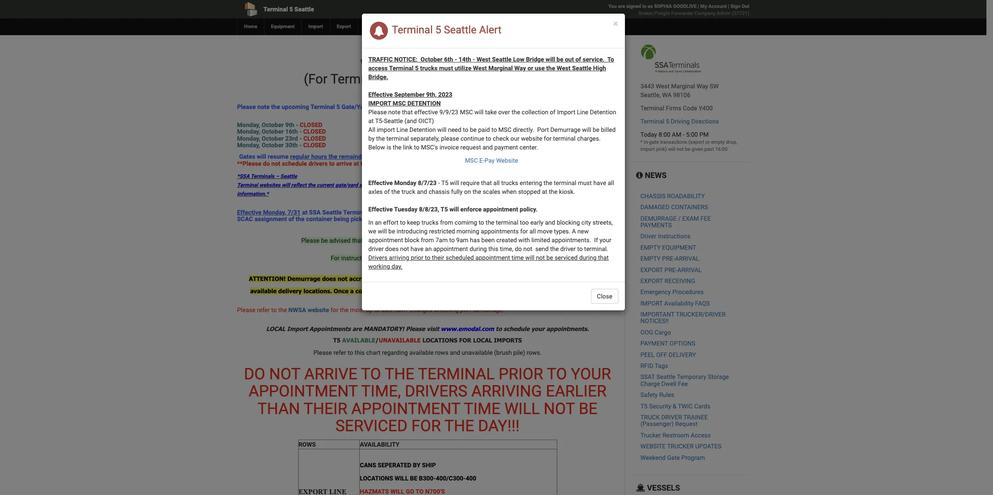 Task type: locate. For each thing, give the bounding box(es) containing it.
please inside weekend gate guidelines please be advised that beginning june 3, 2023 t5 will be open for a fee based weekend gate. this will not affect container free time. for instructions on participation please refer to the weekend gate link .
[[301, 237, 320, 244]]

not inside "today                                                                                                                                                                                                                                                                                                                                                                                                                                                                                                                                                                                                                                                                                                           8:00 am - 5:00 pm * in-gate transactions (export or empty drop, import pick) will not be given past 16:00"
[[677, 147, 684, 152]]

tags
[[655, 363, 668, 370]]

2 horizontal spatial from
[[466, 182, 478, 188]]

policy.
[[520, 206, 538, 213]]

1 horizontal spatial for
[[459, 337, 472, 344]]

chassis roadability damaged containers demurrage / exam fee payments driver instructions empty equipment empty pre-arrival export pre-arrival export receiving emergency procedures import availability faqs important trucker/driver notices!! oog cargo payment options peel off delivery rfid tags ssat seattle temporary storage charge dwell fee safety rules t5 security & twic cards truck driver trainee (passenger) request trucker restroom access website trucker updates weekend gate program
[[641, 193, 729, 461]]

0 horizontal spatial 8:00
[[465, 160, 477, 167]]

been inside "in an effort to keep trucks from comimg to the terminal too early and blocking city streets, we will be introducing restricted morning appointments for all move types. a new appointment block from 7am to 9am has been created with limited appointments.  if your driver does not have an appointment during this time, do not  send the driver to terminal. drivers arriving prior to their scheduled appointment time will not be serviced during that working day."
[[482, 237, 495, 244]]

will up the charges. at the top right of page
[[582, 126, 591, 133]]

1 vertical spatial be
[[410, 475, 418, 482]]

5 up welcome to terminal 5 (for terminal map click here, t5 yard map )
[[436, 24, 441, 36]]

0 vertical spatial most
[[580, 182, 592, 188]]

0 horizontal spatial all
[[494, 180, 500, 187]]

0 horizontal spatial gate
[[497, 255, 510, 262]]

to inside the local import appointments are mandatory! please visit www.emodal.com to schedule your appointments. t5 available / unavailable locations for local imports
[[496, 325, 502, 332]]

demurrage inside attention! demurrage does not accrue until containers are moved into deliverable locations. please see chart below for available delivery locations. once a container has been moved to an available location the last free day can be extended.
[[287, 275, 321, 282]]

today for today                                                                                                                                                                                                                                                                                                                                                                                                                                                                                                                                                                                                                                                                                                           8:00 am - 5:00 pm * in-gate transactions (export or empty drop, import pick) will not be given past 16:00
[[641, 131, 657, 138]]

terminals up websites
[[251, 173, 274, 180]]

nwsa website link
[[289, 307, 329, 314]]

emodal
[[576, 209, 597, 216]]

been inside attention! demurrage does not accrue until containers are moved into deliverable locations. please see chart below for available delivery locations. once a container has been moved to an available location the last free day can be extended.
[[397, 288, 412, 295]]

broker/freight
[[639, 11, 670, 16]]

to up streets,
[[598, 209, 604, 216]]

to up affecting on the bottom left
[[435, 288, 441, 295]]

0 vertical spatial from
[[466, 182, 478, 188]]

container down 7am
[[427, 246, 453, 253]]

1 horizontal spatial or
[[706, 139, 710, 145]]

during down fee
[[470, 246, 487, 253]]

trainee
[[684, 414, 708, 421]]

will right bridge
[[546, 56, 555, 63]]

5 up september
[[415, 65, 419, 72]]

export receiving link
[[641, 278, 695, 285]]

restricted
[[429, 228, 455, 235]]

gate inside weekend gate guidelines please be advised that beginning june 3, 2023 t5 will be open for a fee based weekend gate. this will not affect container free time. for instructions on participation please refer to the weekend gate link .
[[497, 255, 510, 262]]

1 horizontal spatial date
[[607, 182, 617, 188]]

1 vertical spatial today
[[641, 131, 657, 138]]

t5 inside weekend gate guidelines please be advised that beginning june 3, 2023 t5 will be open for a fee based weekend gate. this will not affect container free time. for instructions on participation please refer to the weekend gate link .
[[429, 237, 436, 244]]

0 vertical spatial will
[[505, 400, 540, 418]]

1 vertical spatial will
[[395, 475, 409, 482]]

effective for effective monday, 7/31
[[237, 209, 262, 216]]

will inside *ssa terminals – seattle terminal websites will reflect the current gate/yard schedules. please do not rely on information from outside parties as they may not reflect the most up to date information.*
[[282, 182, 290, 188]]

1 vertical spatial empty
[[641, 255, 661, 262]]

1 vertical spatial for
[[412, 417, 441, 436]]

0 vertical spatial pre-
[[662, 255, 675, 262]]

- right "14th"
[[473, 56, 475, 63]]

websites
[[259, 182, 281, 188]]

license
[[452, 209, 472, 216]]

schedule up imports
[[504, 325, 530, 332]]

of down below
[[369, 153, 375, 160]]

0 horizontal spatial up
[[366, 307, 373, 314]]

for inside attention! demurrage does not accrue until containers are moved into deliverable locations. please see chart below for available delivery locations. once a container has been moved to an available location the last free day can be extended.
[[598, 275, 606, 282]]

today for today is wednesday, october 04
[[530, 40, 546, 48]]

t5 up chassis
[[441, 180, 449, 187]]

0 horizontal spatial does
[[322, 275, 336, 282]]

at right arrive
[[354, 160, 359, 167]]

rfid tags link
[[641, 363, 668, 370]]

0 horizontal spatial demurrage
[[287, 275, 321, 282]]

or left use
[[528, 65, 533, 72]]

1 horizontal spatial most
[[580, 182, 592, 188]]

schedule inside the local import appointments are mandatory! please visit www.emodal.com to schedule your appointments. t5 available / unavailable locations for local imports
[[504, 325, 530, 332]]

at right stopped
[[542, 188, 548, 195]]

in inside you are signed in as sophia goodlive | my account | sign out broker/freight forwarder company admin (57721)
[[643, 4, 647, 9]]

monday
[[394, 180, 417, 187]]

to right link
[[414, 144, 420, 151]]

will inside traffic notice:  october 6th - 14th - west seattle low bridge will be out of service.  to access terminal 5 trucks must utilize west marginal way or use the west seattle high bridge.
[[546, 56, 555, 63]]

tag
[[395, 216, 406, 223]]

1 horizontal spatial up
[[594, 182, 600, 188]]

by
[[413, 462, 421, 469]]

seattle left low
[[492, 56, 512, 63]]

this down available
[[355, 349, 365, 356]]

prior inside gates will resume regular hours the remainder of those weeks unless otherwise noted. **please do not schedule drivers to arrive at the terminals prior to gate opening at 8:00 am!**
[[399, 160, 412, 167]]

1 horizontal spatial all
[[530, 228, 536, 235]]

is inside please note that effective 9/9/23 msc will take over the collection of import line detention at t5-seattle (and oict) all import line detention will need to be paid to msc directly.  port demurrage will be billed by the terminal separately, please continue to check our website for terminal charges. below is the link to msc's invoice request and payment center.
[[387, 144, 391, 151]]

goodlive
[[673, 4, 697, 9]]

t5 inside chassis roadability damaged containers demurrage / exam fee payments driver instructions empty equipment empty pre-arrival export pre-arrival export receiving emergency procedures import availability faqs important trucker/driver notices!! oog cargo payment options peel off delivery rfid tags ssat seattle temporary storage charge dwell fee safety rules t5 security & twic cards truck driver trainee (passenger) request trucker restroom access website trucker updates weekend gate program
[[641, 403, 648, 410]]

0 horizontal spatial locations.
[[304, 288, 332, 295]]

note left upcoming
[[257, 103, 270, 110]]

5 left gate/yard
[[337, 103, 340, 110]]

you
[[609, 4, 617, 9]]

arrival
[[675, 255, 700, 262], [678, 266, 702, 273]]

and right rows
[[450, 349, 460, 356]]

of right collection
[[550, 109, 556, 116]]

will inside "today                                                                                                                                                                                                                                                                                                                                                                                                                                                                                                                                                                                                                                                                                                           8:00 am - 5:00 pm * in-gate transactions (export or empty drop, import pick) will not be given past 16:00"
[[668, 147, 676, 152]]

will left need
[[438, 126, 447, 133]]

please up invoice
[[441, 135, 459, 142]]

by
[[368, 135, 375, 142]]

0 vertical spatial empty
[[641, 244, 661, 251]]

please inside *ssa terminals – seattle terminal websites will reflect the current gate/yard schedules. please do not rely on information from outside parties as they may not reflect the most up to date information.*
[[386, 182, 402, 188]]

0 horizontal spatial marginal
[[489, 65, 513, 72]]

free left the day
[[529, 288, 541, 295]]

rules
[[659, 392, 675, 399]]

2023
[[438, 91, 453, 98], [414, 237, 428, 244]]

import right collection
[[557, 109, 576, 116]]

up.
[[371, 216, 379, 223]]

1 horizontal spatial gate
[[667, 454, 680, 461]]

must up emodal
[[578, 180, 592, 187]]

effective for effective september 9th, 2023 import msc detention
[[368, 91, 393, 98]]

0 vertical spatial schedule
[[282, 160, 307, 167]]

(brush
[[494, 349, 512, 356]]

be inside traffic notice:  october 6th - 14th - west seattle low bridge will be out of service.  to access terminal 5 trucks must utilize west marginal way or use the west seattle high bridge.
[[557, 56, 564, 63]]

- right 6th
[[455, 56, 457, 63]]

demurrage inside please note that effective 9/9/23 msc will take over the collection of import line detention at t5-seattle (and oict) all import line detention will need to be paid to msc directly.  port demurrage will be billed by the terminal separately, please continue to check our website for terminal charges. below is the link to msc's invoice request and payment center.
[[551, 126, 581, 133]]

0 horizontal spatial as
[[516, 182, 521, 188]]

weekend
[[471, 255, 496, 262], [641, 454, 666, 461]]

schedule inside gates will resume regular hours the remainder of those weeks unless otherwise noted. **please do not schedule drivers to arrive at the terminals prior to gate opening at 8:00 am!**
[[282, 160, 307, 167]]

for right below
[[598, 275, 606, 282]]

yard
[[494, 71, 521, 87]]

in
[[368, 219, 374, 226]]

have up emodal
[[594, 180, 606, 187]]

1 vertical spatial import
[[641, 147, 655, 152]]

| left my
[[698, 4, 699, 9]]

to inside attention! demurrage does not accrue until containers are moved into deliverable locations. please see chart below for available delivery locations. once a container has been moved to an available location the last free day can be extended.
[[435, 288, 441, 295]]

fee
[[678, 380, 688, 388]]

t5 down safety
[[641, 403, 648, 410]]

schedule
[[282, 160, 307, 167], [504, 325, 530, 332]]

0 horizontal spatial rfid
[[381, 216, 394, 223]]

effective up axles
[[368, 180, 393, 187]]

moved up changes
[[413, 288, 433, 295]]

0 vertical spatial marginal
[[489, 65, 513, 72]]

accrue
[[349, 275, 369, 282]]

and inside at ssa seattle terminals all trucks must have their license plate and rfid tag properly paired in emodal to the scac assignment of the container being picked up.
[[489, 209, 499, 216]]

0 vertical spatial 2023
[[438, 91, 453, 98]]

empty equipment link
[[641, 244, 697, 251]]

be inside attention! demurrage does not accrue until containers are moved into deliverable locations. please see chart below for available delivery locations. once a container has been moved to an available location the last free day can be extended.
[[567, 288, 574, 295]]

0 vertical spatial locations.
[[499, 275, 527, 282]]

will right we
[[378, 228, 387, 235]]

container inside attention! demurrage does not accrue until containers are moved into deliverable locations. please see chart below for available delivery locations. once a container has been moved to an available location the last free day can be extended.
[[356, 288, 384, 295]]

for up time.
[[472, 237, 480, 244]]

0 vertical spatial free
[[454, 246, 465, 253]]

9am
[[456, 237, 469, 244]]

2 empty from the top
[[641, 255, 661, 262]]

1 vertical spatial detention
[[410, 126, 436, 133]]

reflect
[[291, 182, 307, 188], [555, 182, 570, 188]]

0 horizontal spatial is
[[387, 144, 391, 151]]

most inside *ssa terminals – seattle terminal websites will reflect the current gate/yard schedules. please do not rely on information from outside parties as they may not reflect the most up to date information.*
[[580, 182, 592, 188]]

location
[[480, 288, 503, 295]]

2 reflect from the left
[[555, 182, 570, 188]]

their inside "in an effort to keep trucks from comimg to the terminal too early and blocking city streets, we will be introducing restricted morning appointments for all move types. a new appointment block from 7am to 9am has been created with limited appointments.  if your driver does not have an appointment during this time, do not  send the driver to terminal. drivers arriving prior to their scheduled appointment time will not be serviced during that working day."
[[432, 254, 444, 261]]

this inside "in an effort to keep trucks from comimg to the terminal too early and blocking city streets, we will be introducing restricted morning appointments for all move types. a new appointment block from 7am to 9am has been created with limited appointments.  if your driver does not have an appointment during this time, do not  send the driver to terminal. drivers arriving prior to their scheduled appointment time will not be serviced during that working day."
[[489, 246, 499, 253]]

ssat seattle temporary storage charge dwell fee link
[[641, 374, 729, 388]]

1 horizontal spatial be
[[579, 400, 598, 418]]

at inside - t5 will require that all trucks entering the terminal must have all axles of the truck and chassis fully on the scales when stopped at the kiosk.
[[542, 188, 548, 195]]

0 vertical spatial refer
[[439, 255, 452, 262]]

0 vertical spatial a
[[481, 237, 485, 244]]

up up mandatory!
[[366, 307, 373, 314]]

available down attention!
[[250, 288, 277, 295]]

2 vertical spatial trucks
[[422, 219, 439, 226]]

have inside at ssa seattle terminals all trucks must have their license plate and rfid tag properly paired in emodal to the scac assignment of the container being picked up.
[[424, 209, 437, 216]]

to left 6th
[[418, 57, 430, 72]]

2 vertical spatial are
[[353, 325, 362, 332]]

that right advised
[[352, 237, 363, 244]]

website
[[521, 135, 543, 142], [308, 307, 329, 314]]

weekend gate program link
[[641, 454, 705, 461]]

30th
[[285, 142, 298, 149]]

be right "can"
[[567, 288, 574, 295]]

1 horizontal spatial do
[[404, 182, 410, 188]]

at left ssa on the left of page
[[302, 209, 308, 216]]

at left t5-
[[368, 117, 374, 125]]

refer down attention!
[[257, 307, 270, 314]]

be left out
[[557, 56, 564, 63]]

0 vertical spatial be
[[579, 400, 598, 418]]

from up "restricted"
[[440, 219, 453, 226]]

that down terminal.
[[598, 254, 609, 261]]

0 vertical spatial does
[[385, 246, 399, 253]]

do inside gates will resume regular hours the remainder of those weeks unless otherwise noted. **please do not schedule drivers to arrive at the terminals prior to gate opening at 8:00 am!**
[[263, 160, 270, 167]]

5 right "14th"
[[488, 57, 495, 72]]

for inside weekend gate guidelines please be advised that beginning june 3, 2023 t5 will be open for a fee based weekend gate. this will not affect container free time. for instructions on participation please refer to the weekend gate link .
[[472, 237, 480, 244]]

do inside *ssa terminals – seattle terminal websites will reflect the current gate/yard schedules. please do not rely on information from outside parties as they may not reflect the most up to date information.*
[[404, 182, 410, 188]]

damaged containers link
[[641, 204, 708, 211]]

0 horizontal spatial in
[[569, 209, 574, 216]]

1 vertical spatial gate
[[420, 160, 433, 167]]

serviced
[[336, 417, 408, 436]]

be left given
[[685, 147, 691, 152]]

all
[[372, 209, 383, 216]]

and inside "in an effort to keep trucks from comimg to the terminal too early and blocking city streets, we will be introducing restricted morning appointments for all move types. a new appointment block from 7am to 9am has been created with limited appointments.  if your driver does not have an appointment during this time, do not  send the driver to terminal. drivers arriving prior to their scheduled appointment time will not be serviced during that working day."
[[545, 219, 555, 226]]

empty
[[641, 244, 661, 251], [641, 255, 661, 262]]

resume
[[268, 153, 289, 160]]

1 horizontal spatial website
[[521, 135, 543, 142]]

availability
[[665, 300, 694, 307]]

msc for import
[[393, 100, 406, 107]]

high
[[593, 65, 606, 72]]

close
[[597, 293, 613, 300]]

and up move
[[545, 219, 555, 226]]

to down available
[[361, 365, 381, 383]]

emergency
[[641, 289, 671, 296]]

2023 inside weekend gate guidelines please be advised that beginning june 3, 2023 t5 will be open for a fee based weekend gate. this will not affect container free time. for instructions on participation please refer to the weekend gate link .
[[414, 237, 428, 244]]

an inside attention! demurrage does not accrue until containers are moved into deliverable locations. please see chart below for available delivery locations. once a container has been moved to an available location the last free day can be extended.
[[443, 288, 450, 295]]

schedules.
[[359, 182, 385, 188]]

0 vertical spatial /
[[678, 215, 681, 222]]

1 map from the left
[[385, 71, 411, 87]]

as up broker/freight
[[648, 4, 653, 9]]

monday, october 9th - closed monday, october 16th - closed monday, october 23rd - closed monday, october 30th - closed
[[237, 121, 326, 149]]

0 vertical spatial must
[[439, 65, 453, 72]]

1 vertical spatial the
[[445, 417, 474, 436]]

1 empty from the top
[[641, 244, 661, 251]]

- inside "today                                                                                                                                                                                                                                                                                                                                                                                                                                                                                                                                                                                                                                                                                                           8:00 am - 5:00 pm * in-gate transactions (export or empty drop, import pick) will not be given past 16:00"
[[683, 131, 685, 138]]

- up chassis
[[438, 180, 440, 187]]

emergency procedures link
[[641, 289, 704, 296]]

date left tariff
[[381, 307, 393, 314]]

|
[[698, 4, 699, 9], [728, 4, 730, 9]]

does inside "in an effort to keep trucks from comimg to the terminal too early and blocking city streets, we will be introducing restricted morning appointments for all move types. a new appointment block from 7am to 9am has been created with limited appointments.  if your driver does not have an appointment during this time, do not  send the driver to terminal. drivers arriving prior to their scheduled appointment time will not be serviced during that working day."
[[385, 246, 399, 253]]

import inside please note that effective 9/9/23 msc will take over the collection of import line detention at t5-seattle (and oict) all import line detention will need to be paid to msc directly.  port demurrage will be billed by the terminal separately, please continue to check our website for terminal charges. below is the link to msc's invoice request and payment center.
[[377, 126, 395, 133]]

1 horizontal spatial |
[[728, 4, 730, 9]]

does down june
[[385, 246, 399, 253]]

be left advised
[[321, 237, 328, 244]]

1 vertical spatial container
[[427, 246, 453, 253]]

or
[[528, 65, 533, 72], [706, 139, 710, 145]]

seattle inside please note that effective 9/9/23 msc will take over the collection of import line detention at t5-seattle (and oict) all import line detention will need to be paid to msc directly.  port demurrage will be billed by the terminal separately, please continue to check our website for terminal charges. below is the link to msc's invoice request and payment center.
[[384, 117, 403, 125]]

0 horizontal spatial /
[[376, 337, 379, 344]]

west inside "3443 west marginal way sw seattle, wa 98106"
[[656, 83, 670, 90]]

rows
[[435, 349, 449, 356]]

1 vertical spatial does
[[322, 275, 336, 282]]

regular
[[290, 153, 310, 160]]

2 export from the top
[[641, 278, 663, 285]]

0 horizontal spatial for
[[412, 417, 441, 436]]

1 horizontal spatial your
[[600, 237, 612, 244]]

0 horizontal spatial local
[[266, 325, 285, 332]]

import inside chassis roadability damaged containers demurrage / exam fee payments driver instructions empty equipment empty pre-arrival export pre-arrival export receiving emergency procedures import availability faqs important trucker/driver notices!! oog cargo payment options peel off delivery rfid tags ssat seattle temporary storage charge dwell fee safety rules t5 security & twic cards truck driver trainee (passenger) request trucker restroom access website trucker updates weekend gate program
[[641, 300, 663, 307]]

a right "once"
[[350, 288, 354, 295]]

october inside traffic notice:  october 6th - 14th - west seattle low bridge will be out of service.  to access terminal 5 trucks must utilize west marginal way or use the west seattle high bridge.
[[421, 56, 443, 63]]

import inside effective september 9th, 2023 import msc detention
[[368, 100, 391, 107]]

of inside at ssa seattle terminals all trucks must have their license plate and rfid tag properly paired in emodal to the scac assignment of the container being picked up.
[[289, 216, 294, 223]]

will down transactions
[[668, 147, 676, 152]]

rfid inside chassis roadability damaged containers demurrage / exam fee payments driver instructions empty equipment empty pre-arrival export pre-arrival export receiving emergency procedures import availability faqs important trucker/driver notices!! oog cargo payment options peel off delivery rfid tags ssat seattle temporary storage charge dwell fee safety rules t5 security & twic cards truck driver trainee (passenger) request trucker restroom access website trucker updates weekend gate program
[[641, 363, 654, 370]]

link down time,
[[512, 255, 523, 262]]

refer for please refer to the nwsa website for the most up to date tariff changes affecting port demurrage.
[[257, 307, 270, 314]]

weekend inside weekend gate guidelines please be advised that beginning june 3, 2023 t5 will be open for a fee based weekend gate. this will not affect container free time. for instructions on participation please refer to the weekend gate link .
[[471, 255, 496, 262]]

at
[[368, 117, 374, 125], [354, 160, 359, 167], [458, 160, 463, 167], [542, 188, 548, 195], [302, 209, 308, 216]]

2 horizontal spatial do
[[515, 246, 522, 253]]

5:00
[[686, 131, 698, 138]]

link
[[407, 216, 419, 223], [512, 255, 523, 262]]

my account link
[[701, 4, 727, 9]]

container down until
[[356, 288, 384, 295]]

for inside the local import appointments are mandatory! please visit www.emodal.com to schedule your appointments. t5 available / unavailable locations for local imports
[[459, 337, 472, 344]]

1 vertical spatial has
[[385, 288, 396, 295]]

1 horizontal spatial in
[[643, 4, 647, 9]]

2023 right the 9th,
[[438, 91, 453, 98]]

as inside *ssa terminals – seattle terminal websites will reflect the current gate/yard schedules. please do not rely on information from outside parties as they may not reflect the most up to date information.*
[[516, 182, 521, 188]]

does inside attention! demurrage does not accrue until containers are moved into deliverable locations. please see chart below for available delivery locations. once a container has been moved to an available location the last free day can be extended.
[[322, 275, 336, 282]]

/ inside chassis roadability damaged containers demurrage / exam fee payments driver instructions empty equipment empty pre-arrival export pre-arrival export receiving emergency procedures import availability faqs important trucker/driver notices!! oog cargo payment options peel off delivery rfid tags ssat seattle temporary storage charge dwell fee safety rules t5 security & twic cards truck driver trainee (passenger) request trucker restroom access website trucker updates weekend gate program
[[678, 215, 681, 222]]

their inside at ssa seattle terminals all trucks must have their license plate and rfid tag properly paired in emodal to the scac assignment of the container being picked up.
[[438, 209, 451, 216]]

note for the
[[257, 103, 270, 110]]

instructions
[[341, 255, 374, 262]]

1 horizontal spatial refer
[[334, 349, 346, 356]]

local down delivery
[[266, 325, 285, 332]]

1 vertical spatial from
[[440, 219, 453, 226]]

of inside gates will resume regular hours the remainder of those weeks unless otherwise noted. **please do not schedule drivers to arrive at the terminals prior to gate opening at 8:00 am!**
[[369, 153, 375, 160]]

1 vertical spatial is
[[387, 144, 391, 151]]

1 horizontal spatial 2023
[[438, 91, 453, 98]]

wa
[[662, 92, 672, 99]]

the down effective monday 8/7/23
[[392, 188, 400, 195]]

today
[[530, 40, 546, 48], [641, 131, 657, 138]]

1 vertical spatial locations
[[360, 475, 393, 482]]

gate inside gates will resume regular hours the remainder of those weeks unless otherwise noted. **please do not schedule drivers to arrive at the terminals prior to gate opening at 8:00 am!**
[[420, 160, 433, 167]]

locations inside the local import appointments are mandatory! please visit www.emodal.com to schedule your appointments. t5 available / unavailable locations for local imports
[[423, 337, 458, 344]]

given
[[692, 147, 703, 152]]

8:00 inside "today                                                                                                                                                                                                                                                                                                                                                                                                                                                                                                                                                                                                                                                                                                           8:00 am - 5:00 pm * in-gate transactions (export or empty drop, import pick) will not be given past 16:00"
[[659, 131, 671, 138]]

0 vertical spatial in
[[643, 4, 647, 9]]

west up "wa"
[[656, 83, 670, 90]]

seattle inside chassis roadability damaged containers demurrage / exam fee payments driver instructions empty equipment empty pre-arrival export pre-arrival export receiving emergency procedures import availability faqs important trucker/driver notices!! oog cargo payment options peel off delivery rfid tags ssat seattle temporary storage charge dwell fee safety rules t5 security & twic cards truck driver trainee (passenger) request trucker restroom access website trucker updates weekend gate program
[[657, 374, 676, 381]]

8:00 up transactions
[[659, 131, 671, 138]]

please inside weekend gate guidelines please be advised that beginning june 3, 2023 t5 will be open for a fee based weekend gate. this will not affect container free time. for instructions on participation please refer to the weekend gate link .
[[420, 255, 438, 262]]

driving
[[671, 118, 690, 125]]

0 vertical spatial trucks
[[420, 65, 438, 72]]

monday,
[[237, 121, 260, 128], [237, 128, 260, 135], [237, 135, 260, 142], [237, 142, 260, 149], [263, 209, 286, 216]]

as inside you are signed in as sophia goodlive | my account | sign out broker/freight forwarder company admin (57721)
[[648, 4, 653, 9]]

been down appointments
[[482, 237, 495, 244]]

out
[[742, 4, 750, 9]]

t5 inside welcome to terminal 5 (for terminal map click here, t5 yard map )
[[476, 71, 491, 87]]

will right websites
[[282, 182, 290, 188]]

1 vertical spatial link
[[512, 255, 523, 262]]

gate/yard
[[342, 103, 369, 110]]

exam
[[682, 215, 699, 222]]

0 horizontal spatial this
[[355, 349, 365, 356]]

import inside "today                                                                                                                                                                                                                                                                                                                                                                                                                                                                                                                                                                                                                                                                                                           8:00 am - 5:00 pm * in-gate transactions (export or empty drop, import pick) will not be given past 16:00"
[[641, 147, 655, 152]]

all down 'early'
[[530, 228, 536, 235]]

those
[[376, 153, 392, 160]]

terminal inside "in an effort to keep trucks from comimg to the terminal too early and blocking city streets, we will be introducing restricted morning appointments for all move types. a new appointment block from 7am to 9am has been created with limited appointments.  if your driver does not have an appointment during this time, do not  send the driver to terminal. drivers arriving prior to their scheduled appointment time will not be serviced during that working day."
[[496, 219, 519, 226]]

2 vertical spatial have
[[411, 246, 424, 253]]

1 | from the left
[[698, 4, 699, 9]]

or up past on the top of page
[[706, 139, 710, 145]]

0 horizontal spatial note
[[257, 103, 270, 110]]

0 horizontal spatial an
[[375, 219, 382, 226]]

export link
[[330, 18, 358, 35]]

1 vertical spatial way
[[697, 83, 708, 90]]

have inside - t5 will require that all trucks entering the terminal must have all axles of the truck and chassis fully on the scales when stopped at the kiosk.
[[594, 180, 606, 187]]

does
[[385, 246, 399, 253], [322, 275, 336, 282]]

for
[[459, 337, 472, 344], [412, 417, 441, 436]]

0 vertical spatial for
[[459, 337, 472, 344]]

your inside "in an effort to keep trucks from comimg to the terminal too early and blocking city streets, we will be introducing restricted morning appointments for all move types. a new appointment block from 7am to 9am has been created with limited appointments.  if your driver does not have an appointment during this time, do not  send the driver to terminal. drivers arriving prior to their scheduled appointment time will not be serviced during that working day."
[[600, 237, 612, 244]]

trucks up gate
[[422, 219, 439, 226]]

1 horizontal spatial note
[[388, 109, 401, 116]]

gate down msc's
[[420, 160, 433, 167]]

2 horizontal spatial are
[[618, 4, 625, 9]]

request
[[675, 421, 698, 428]]

all left info circle image
[[608, 180, 614, 187]]

terminal inside *ssa terminals – seattle terminal websites will reflect the current gate/yard schedules. please do not rely on information from outside parties as they may not reflect the most up to date information.*
[[237, 182, 258, 188]]

effective for effective monday 8/7/23
[[368, 180, 393, 187]]

as
[[648, 4, 653, 9], [516, 182, 521, 188]]

trucks up when
[[501, 180, 518, 187]]

information
[[437, 182, 465, 188]]

is up those
[[387, 144, 391, 151]]

on right "rely"
[[430, 182, 436, 188]]

0 horizontal spatial not
[[269, 365, 300, 383]]

1 vertical spatial /
[[376, 337, 379, 344]]

payments
[[641, 222, 672, 229]]

chart
[[561, 275, 577, 282], [366, 349, 381, 356]]

0 vertical spatial date
[[607, 182, 617, 188]]

will left enforce
[[450, 206, 459, 213]]

over
[[498, 109, 510, 116]]

effective september 9th, 2023 import msc detention
[[368, 91, 453, 107]]

1 vertical spatial gate
[[667, 454, 680, 461]]

website right nwsa on the bottom left
[[308, 307, 329, 314]]

- inside - t5 will require that all trucks entering the terminal must have all axles of the truck and chassis fully on the scales when stopped at the kiosk.
[[438, 180, 440, 187]]

2023 inside effective september 9th, 2023 import msc detention
[[438, 91, 453, 98]]

0 horizontal spatial the
[[385, 365, 415, 383]]

this down fee
[[489, 246, 499, 253]]

are inside you are signed in as sophia goodlive | my account | sign out broker/freight forwarder company admin (57721)
[[618, 4, 625, 9]]

must
[[439, 65, 453, 72], [578, 180, 592, 187]]

storage
[[708, 374, 729, 381]]

this
[[375, 246, 387, 253]]

appointment up this
[[368, 237, 403, 244]]

an down gate
[[425, 246, 432, 253]]

5
[[290, 6, 293, 13], [436, 24, 441, 36], [488, 57, 495, 72], [415, 65, 419, 72], [337, 103, 340, 110], [666, 118, 670, 125]]

imports
[[494, 337, 522, 344]]

1 vertical spatial terminals
[[343, 209, 371, 216]]

line
[[577, 109, 589, 116], [397, 126, 408, 133]]

1 vertical spatial 2023
[[414, 237, 428, 244]]

attention! demurrage does not accrue until containers are moved into deliverable locations. please see chart below for available delivery locations. once a container has been moved to an available location the last free day can be extended.
[[249, 275, 606, 295]]

weekend gate guidelines please be advised that beginning june 3, 2023 t5 will be open for a fee based weekend gate. this will not affect container free time. for instructions on participation please refer to the weekend gate link .
[[301, 228, 554, 262]]

terminals inside at ssa seattle terminals all trucks must have their license plate and rfid tag properly paired in emodal to the scac assignment of the container being picked up.
[[343, 209, 371, 216]]

0 horizontal spatial msc
[[393, 100, 406, 107]]

1 horizontal spatial as
[[648, 4, 653, 9]]

line up the charges. at the top right of page
[[577, 109, 589, 116]]

export up export receiving link
[[641, 266, 663, 273]]

the
[[385, 365, 415, 383], [445, 417, 474, 436]]

terminals inside *ssa terminals – seattle terminal websites will reflect the current gate/yard schedules. please do not rely on information from outside parties as they may not reflect the most up to date information.*
[[251, 173, 274, 180]]

most up available
[[350, 307, 364, 314]]

up up emodal
[[594, 182, 600, 188]]

has down containers
[[385, 288, 396, 295]]

that inside - t5 will require that all trucks entering the terminal must have all axles of the truck and chassis fully on the scales when stopped at the kiosk.
[[481, 180, 492, 187]]

0 horizontal spatial free
[[454, 246, 465, 253]]

the left terminals
[[361, 160, 369, 167]]

1 horizontal spatial import
[[641, 147, 655, 152]]

0 vertical spatial chart
[[561, 275, 577, 282]]

1 horizontal spatial today
[[641, 131, 657, 138]]

that inside weekend gate guidelines please be advised that beginning june 3, 2023 t5 will be open for a fee based weekend gate. this will not affect container free time. for instructions on participation please refer to the weekend gate link .
[[352, 237, 363, 244]]

updates
[[695, 443, 722, 450]]

ssa
[[309, 209, 321, 216]]

terminal 5 driving directions
[[641, 118, 719, 125]]

1 vertical spatial do
[[404, 182, 410, 188]]

to
[[608, 56, 614, 63]]

that inside please note that effective 9/9/23 msc will take over the collection of import line detention at t5-seattle (and oict) all import line detention will need to be paid to msc directly.  port demurrage will be billed by the terminal separately, please continue to check our website for terminal charges. below is the link to msc's invoice request and payment center.
[[402, 109, 413, 116]]

1 vertical spatial local
[[473, 337, 492, 344]]

0 vertical spatial up
[[594, 182, 600, 188]]

am!**
[[479, 160, 495, 167]]



Task type: vqa. For each thing, say whether or not it's contained in the screenshot.
the Terms of Service link
no



Task type: describe. For each thing, give the bounding box(es) containing it.
way inside traffic notice:  october 6th - 14th - west seattle low bridge will be out of service.  to access terminal 5 trucks must utilize west marginal way or use the west seattle high bridge.
[[515, 65, 526, 72]]

1 reflect from the left
[[291, 182, 307, 188]]

1 vertical spatial pre-
[[665, 266, 678, 273]]

or inside traffic notice:  october 6th - 14th - west seattle low bridge will be out of service.  to access terminal 5 trucks must utilize west marginal way or use the west seattle high bridge.
[[528, 65, 533, 72]]

msc's
[[421, 144, 438, 151]]

delivery
[[669, 351, 696, 358]]

has inside "in an effort to keep trucks from comimg to the terminal too early and blocking city streets, we will be introducing restricted morning appointments for all move types. a new appointment block from 7am to 9am has been created with limited appointments.  if your driver does not have an appointment during this time, do not  send the driver to terminal. drivers arriving prior to their scheduled appointment time will not be serviced during that working day."
[[470, 237, 480, 244]]

the down gate.
[[550, 246, 559, 253]]

the inside attention! demurrage does not accrue until containers are moved into deliverable locations. please see chart below for available delivery locations. once a container has been moved to an available location the last free day can be extended.
[[505, 288, 515, 295]]

keep
[[407, 219, 420, 226]]

0 vertical spatial moved
[[430, 275, 449, 282]]

the inside traffic notice:  october 6th - 14th - west seattle low bridge will be out of service.  to access terminal 5 trucks must utilize west marginal way or use the west seattle high bridge.
[[546, 65, 555, 72]]

the up streets,
[[605, 209, 614, 216]]

to right weeks
[[413, 160, 419, 167]]

terminal up link
[[387, 135, 409, 142]]

ssat
[[641, 374, 655, 381]]

be up the charges. at the top right of page
[[593, 126, 600, 133]]

terminal inside traffic notice:  october 6th - 14th - west seattle low bridge will be out of service.  to access terminal 5 trucks must utilize west marginal way or use the west seattle high bridge.
[[389, 65, 414, 72]]

8:00 inside gates will resume regular hours the remainder of those weeks unless otherwise noted. **please do not schedule drivers to arrive at the terminals prior to gate opening at 8:00 am!**
[[465, 160, 477, 167]]

import inside please note that effective 9/9/23 msc will take over the collection of import line detention at t5-seattle (and oict) all import line detention will need to be paid to msc directly.  port demurrage will be billed by the terminal separately, please continue to check our website for terminal charges. below is the link to msc's invoice request and payment center.
[[557, 109, 576, 116]]

payment
[[641, 340, 668, 347]]

98106
[[673, 92, 691, 99]]

to right need
[[463, 126, 469, 133]]

to down guidelines
[[449, 237, 455, 244]]

the left ssa on the left of page
[[296, 216, 305, 223]]

gates
[[239, 153, 255, 160]]

1 horizontal spatial during
[[579, 254, 597, 261]]

2 horizontal spatial all
[[608, 180, 614, 187]]

link inside weekend gate guidelines please be advised that beginning june 3, 2023 t5 will be open for a fee based weekend gate. this will not affect container free time. for instructions on participation please refer to the weekend gate link .
[[512, 255, 523, 262]]

are inside the local import appointments are mandatory! please visit www.emodal.com to schedule your appointments. t5 available / unavailable locations for local imports
[[353, 325, 362, 332]]

be down send
[[547, 254, 553, 261]]

0 horizontal spatial detention
[[410, 126, 436, 133]]

to up weekend
[[400, 219, 406, 226]]

on inside *ssa terminals – seattle terminal websites will reflect the current gate/yard schedules. please do not rely on information from outside parties as they may not reflect the most up to date information.*
[[430, 182, 436, 188]]

temporary
[[677, 374, 707, 381]]

stopped
[[518, 188, 541, 195]]

are inside attention! demurrage does not accrue until containers are moved into deliverable locations. please see chart below for available delivery locations. once a container has been moved to an available location the last free day can be extended.
[[418, 275, 428, 282]]

not inside attention! demurrage does not accrue until containers are moved into deliverable locations. please see chart below for available delivery locations. once a container has been moved to an available location the last free day can be extended.
[[338, 275, 348, 282]]

for inside please note that effective 9/9/23 msc will take over the collection of import line detention at t5-seattle (and oict) all import line detention will need to be paid to msc directly.  port demurrage will be billed by the terminal separately, please continue to check our website for terminal charges. below is the link to msc's invoice request and payment center.
[[544, 135, 552, 142]]

effective monday 8/7/23
[[368, 180, 437, 187]]

1 horizontal spatial available
[[410, 349, 434, 356]]

to inside *ssa terminals – seattle terminal websites will reflect the current gate/yard schedules. please do not rely on information from outside parties as they may not reflect the most up to date information.*
[[601, 182, 606, 188]]

be inside "today                                                                                                                                                                                                                                                                                                                                                                                                                                                                                                                                                                                                                                                                                                           8:00 am - 5:00 pm * in-gate transactions (export or empty drop, import pick) will not be given past 16:00"
[[685, 147, 691, 152]]

0 vertical spatial line
[[577, 109, 589, 116]]

2 to from the left
[[547, 365, 567, 383]]

will right .
[[526, 254, 535, 261]]

of inside traffic notice:  october 6th - 14th - west seattle low bridge will be out of service.  to access terminal 5 trucks must utilize west marginal way or use the west seattle high bridge.
[[576, 56, 581, 63]]

0 vertical spatial link
[[407, 216, 419, 223]]

prior inside "in an effort to keep trucks from comimg to the terminal too early and blocking city streets, we will be introducing restricted morning appointments for all move types. a new appointment block from 7am to 9am has been created with limited appointments.  if your driver does not have an appointment during this time, do not  send the driver to terminal. drivers arriving prior to their scheduled appointment time will not be serviced during that working day."
[[411, 254, 424, 261]]

terminal 5 seattle link
[[237, 0, 443, 18]]

twic
[[678, 403, 693, 410]]

ship image
[[636, 484, 645, 492]]

pm
[[700, 131, 709, 138]]

news
[[643, 171, 667, 180]]

import inside the local import appointments are mandatory! please visit www.emodal.com to schedule your appointments. t5 available / unavailable locations for local imports
[[287, 325, 308, 332]]

not inside weekend gate guidelines please be advised that beginning june 3, 2023 t5 will be open for a fee based weekend gate. this will not affect container free time. for instructions on participation please refer to the weekend gate link .
[[399, 246, 408, 253]]

will down "restricted"
[[438, 237, 447, 244]]

b300-
[[419, 475, 436, 482]]

0 horizontal spatial website
[[308, 307, 329, 314]]

a inside weekend gate guidelines please be advised that beginning june 3, 2023 t5 will be open for a fee based weekend gate. this will not affect container free time. for instructions on participation please refer to the weekend gate link .
[[481, 237, 485, 244]]

and inside please note that effective 9/9/23 msc will take over the collection of import line detention at t5-seattle (and oict) all import line detention will need to be paid to msc directly.  port demurrage will be billed by the terminal separately, please continue to check our website for terminal charges. below is the link to msc's invoice request and payment center.
[[483, 144, 493, 151]]

rows.
[[527, 349, 542, 356]]

the right the hours
[[329, 153, 338, 160]]

terminal 5 seattle alert
[[390, 24, 502, 36]]

msc for 9/9/23
[[460, 109, 473, 116]]

- right the 16th
[[299, 128, 302, 135]]

seattle up the import link at the left of the page
[[295, 6, 314, 13]]

and inside - t5 will require that all trucks entering the terminal must have all axles of the truck and chassis fully on the scales when stopped at the kiosk.
[[417, 188, 427, 195]]

affect
[[409, 246, 426, 253]]

be down effort
[[389, 228, 395, 235]]

refer inside weekend gate guidelines please be advised that beginning june 3, 2023 t5 will be open for a fee based weekend gate. this will not affect container free time. for instructions on participation please refer to the weekend gate link .
[[439, 255, 452, 262]]

info circle image
[[636, 172, 643, 180]]

parties
[[498, 182, 515, 188]]

be up continue
[[470, 126, 477, 133]]

0 horizontal spatial during
[[470, 246, 487, 253]]

sophia
[[654, 4, 672, 9]]

0 vertical spatial local
[[266, 325, 285, 332]]

charges.
[[577, 135, 601, 142]]

or inside "today                                                                                                                                                                                                                                                                                                                                                                                                                                                                                                                                                                                                                                                                                                           8:00 am - 5:00 pm * in-gate transactions (export or empty drop, import pick) will not be given past 16:00"
[[706, 139, 710, 145]]

5 left driving
[[666, 118, 670, 125]]

- right 9th at the top of the page
[[296, 121, 298, 128]]

to right paid
[[492, 126, 497, 133]]

the up appointments
[[486, 219, 495, 226]]

will left the take
[[475, 109, 484, 116]]

please inside attention! demurrage does not accrue until containers are moved into deliverable locations. please see chart below for available delivery locations. once a container has been moved to an available location the last free day can be extended.
[[529, 275, 548, 282]]

at left "m"
[[458, 160, 463, 167]]

0 horizontal spatial available
[[250, 288, 277, 295]]

0 horizontal spatial line
[[397, 126, 408, 133]]

collection
[[522, 109, 549, 116]]

detention
[[408, 100, 441, 107]]

16th
[[285, 128, 298, 135]]

weekend gate link link
[[471, 255, 523, 262]]

terminal 5 driving directions link
[[641, 118, 719, 125]]

t5 inside the local import appointments are mandatory! please visit www.emodal.com to schedule your appointments. t5 available / unavailable locations for local imports
[[333, 337, 341, 344]]

the down require on the top left of page
[[473, 188, 481, 195]]

website inside please note that effective 9/9/23 msc will take over the collection of import line detention at t5-seattle (and oict) all import line detention will need to be paid to msc directly.  port demurrage will be billed by the terminal separately, please continue to check our website for terminal charges. below is the link to msc's invoice request and payment center.
[[521, 135, 543, 142]]

enforce
[[461, 206, 482, 213]]

may
[[534, 182, 544, 188]]

do
[[244, 365, 265, 383]]

must inside traffic notice:  october 6th - 14th - west seattle low bridge will be out of service.  to access terminal 5 trucks must utilize west marginal way or use the west seattle high bridge.
[[439, 65, 453, 72]]

terminal inside - t5 will require that all trucks entering the terminal must have all axles of the truck and chassis fully on the scales when stopped at the kiosk.
[[554, 180, 577, 187]]

container inside at ssa seattle terminals all trucks must have their license plate and rfid tag properly paired in emodal to the scac assignment of the container being picked up.
[[306, 216, 332, 223]]

for up appointments
[[331, 307, 339, 314]]

for
[[331, 255, 340, 262]]

the right by
[[376, 135, 385, 142]]

serviced
[[555, 254, 578, 261]]

terminal left the charges. at the top right of page
[[553, 135, 576, 142]]

1 horizontal spatial the
[[445, 417, 474, 436]]

code
[[683, 105, 697, 112]]

0 vertical spatial detention
[[590, 109, 616, 116]]

effective for effective tuesday 8/8/23, t5 will enforce appointment policy.
[[368, 206, 393, 213]]

please note that effective 9/9/23 msc will take over the collection of import line detention at t5-seattle (and oict) all import line detention will need to be paid to msc directly.  port demurrage will be billed by the terminal separately, please continue to check our website for terminal charges. below is the link to msc's invoice request and payment center.
[[368, 109, 616, 151]]

outside
[[479, 182, 497, 188]]

2 map from the left
[[524, 71, 550, 87]]

billed
[[601, 126, 616, 133]]

gate inside chassis roadability damaged containers demurrage / exam fee payments driver instructions empty equipment empty pre-arrival export pre-arrival export receiving emergency procedures import availability faqs important trucker/driver notices!! oog cargo payment options peel off delivery rfid tags ssat seattle temporary storage charge dwell fee safety rules t5 security & twic cards truck driver trainee (passenger) request trucker restroom access website trucker updates weekend gate program
[[667, 454, 680, 461]]

appointment down 7am
[[433, 246, 468, 253]]

below
[[579, 275, 596, 282]]

weekend inside chassis roadability damaged containers demurrage / exam fee payments driver instructions empty equipment empty pre-arrival export pre-arrival export receiving emergency procedures import availability faqs important trucker/driver notices!! oog cargo payment options peel off delivery rfid tags ssat seattle temporary storage charge dwell fee safety rules t5 security & twic cards truck driver trainee (passenger) request trucker restroom access website trucker updates weekend gate program
[[641, 454, 666, 461]]

1 vertical spatial locations.
[[304, 288, 332, 295]]

welcome to terminal 5 (for terminal map click here, t5 yard map )
[[301, 57, 555, 87]]

the left current
[[308, 182, 316, 188]]

0 horizontal spatial will
[[395, 475, 409, 482]]

appointment down when
[[483, 206, 518, 213]]

in-
[[644, 139, 649, 145]]

today                                                                                                                                                                                                                                                                                                                                                                                                                                                                                                                                                                                                                                                                                                           8:00 am - 5:00 pm * in-gate transactions (export or empty drop, import pick) will not be given past 16:00
[[641, 131, 737, 152]]

for inside "in an effort to keep trucks from comimg to the terminal too early and blocking city streets, we will be introducing restricted morning appointments for all move types. a new appointment block from 7am to 9am has been created with limited appointments.  if your driver does not have an appointment during this time, do not  send the driver to terminal. drivers arriving prior to their scheduled appointment time will not be serviced during that working day."
[[520, 228, 528, 235]]

5 inside traffic notice:  october 6th - 14th - west seattle low bridge will be out of service.  to access terminal 5 trucks must utilize west marginal way or use the west seattle high bridge.
[[415, 65, 419, 72]]

has inside attention! demurrage does not accrue until containers are moved into deliverable locations. please see chart below for available delivery locations. once a container has been moved to an available location the last free day can be extended.
[[385, 288, 396, 295]]

0 horizontal spatial from
[[421, 237, 434, 244]]

to down paid
[[486, 135, 491, 142]]

to left nwsa on the bottom left
[[271, 307, 277, 314]]

date inside *ssa terminals – seattle terminal websites will reflect the current gate/yard schedules. please do not rely on information from outside parties as they may not reflect the most up to date information.*
[[607, 182, 617, 188]]

1 vertical spatial up
[[366, 307, 373, 314]]

june
[[393, 237, 406, 244]]

early
[[531, 219, 544, 226]]

september
[[394, 91, 425, 98]]

deliverable
[[464, 275, 497, 282]]

5 up equipment
[[290, 6, 293, 13]]

to down plate
[[479, 219, 484, 226]]

free inside weekend gate guidelines please be advised that beginning june 3, 2023 t5 will be open for a fee based weekend gate. this will not affect container free time. for instructions on participation please refer to the weekend gate link .
[[454, 246, 465, 253]]

local import appointments are mandatory! please visit www.emodal.com to schedule your appointments. t5 available / unavailable locations for local imports
[[266, 325, 589, 344]]

seattle up "14th"
[[444, 24, 477, 36]]

arrive
[[336, 160, 352, 167]]

bridge
[[526, 56, 544, 63]]

unavailable
[[379, 337, 421, 344]]

introducing
[[397, 228, 428, 235]]

- right the '23rd'
[[300, 135, 302, 142]]

1 horizontal spatial is
[[548, 40, 553, 48]]

the right the entering
[[544, 180, 553, 187]]

to down available
[[348, 349, 353, 356]]

the left upcoming
[[271, 103, 280, 110]]

1 horizontal spatial not
[[544, 400, 575, 418]]

5 inside welcome to terminal 5 (for terminal map click here, t5 yard map )
[[488, 57, 495, 72]]

1 to from the left
[[361, 365, 381, 383]]

0 horizontal spatial chart
[[366, 349, 381, 356]]

0 horizontal spatial be
[[410, 475, 418, 482]]

paid
[[478, 126, 490, 133]]

chassis roadability link
[[641, 193, 705, 200]]

not inside gates will resume regular hours the remainder of those weeks unless otherwise noted. **please do not schedule drivers to arrive at the terminals prior to gate opening at 8:00 am!**
[[271, 160, 281, 167]]

will inside gates will resume regular hours the remainder of those weeks unless otherwise noted. **please do not schedule drivers to arrive at the terminals prior to gate opening at 8:00 am!**
[[257, 153, 266, 160]]

day
[[542, 288, 553, 295]]

trucks inside - t5 will require that all trucks entering the terminal must have all axles of the truck and chassis fully on the scales when stopped at the kiosk.
[[501, 180, 518, 187]]

1 driver from the left
[[368, 246, 384, 253]]

west down out
[[557, 65, 571, 72]]

please refer to this chart regarding available rows and unavailable (brush pile) rows.
[[314, 349, 542, 356]]

cargo
[[655, 329, 671, 336]]

t5 right 8/8/23,
[[441, 206, 448, 213]]

container inside weekend gate guidelines please be advised that beginning june 3, 2023 t5 will be open for a fee based weekend gate. this will not affect container free time. for instructions on participation please refer to the weekend gate link .
[[427, 246, 453, 253]]

mandatory!
[[364, 325, 404, 332]]

2 driver from the left
[[561, 246, 576, 253]]

0 vertical spatial arrival
[[675, 255, 700, 262]]

1 horizontal spatial import
[[308, 24, 323, 29]]

at inside please note that effective 9/9/23 msc will take over the collection of import line detention at t5-seattle (and oict) all import line detention will need to be paid to msc directly.  port demurrage will be billed by the terminal separately, please continue to check our website for terminal charges. below is the link to msc's invoice request and payment center.
[[368, 117, 374, 125]]

appointment down time,
[[476, 254, 510, 261]]

weeks
[[393, 153, 411, 160]]

to down 'affect'
[[425, 254, 431, 261]]

assignment
[[255, 216, 287, 223]]

will up arriving
[[388, 246, 397, 253]]

the up weeks
[[393, 144, 402, 151]]

2 | from the left
[[728, 4, 730, 9]]

time
[[512, 254, 524, 261]]

&
[[673, 403, 677, 410]]

1 horizontal spatial locations.
[[499, 275, 527, 282]]

way inside "3443 west marginal way sw seattle, wa 98106"
[[697, 83, 708, 90]]

the down "once"
[[340, 307, 349, 314]]

to inside weekend gate guidelines please be advised that beginning june 3, 2023 t5 will be open for a fee based weekend gate. this will not affect container free time. for instructions on participation please refer to the weekend gate link .
[[453, 255, 459, 262]]

23rd
[[285, 135, 298, 142]]

note for that
[[388, 109, 401, 116]]

6th
[[444, 56, 453, 63]]

driver
[[641, 233, 657, 240]]

gate
[[417, 228, 432, 235]]

in an effort to keep trucks from comimg to the terminal too early and blocking city streets, we will be introducing restricted morning appointments for all move types. a new appointment block from 7am to 9am has been created with limited appointments.  if your driver does not have an appointment during this time, do not  send the driver to terminal. drivers arriving prior to their scheduled appointment time will not be serviced during that working day.
[[368, 219, 613, 270]]

will inside the do not arrive to the terminal prior to your appointment time, drivers arriving earlier than their appointment time will not be serviced for the day!!!
[[505, 400, 540, 418]]

on inside weekend gate guidelines please be advised that beginning june 3, 2023 t5 will be open for a fee based weekend gate. this will not affect container free time. for instructions on participation please refer to the weekend gate link .
[[375, 255, 382, 262]]

0 horizontal spatial locations
[[360, 475, 393, 482]]

the left kiosk.
[[549, 188, 558, 195]]

demurrage / exam fee payments link
[[641, 215, 711, 229]]

alert
[[479, 24, 502, 36]]

terminal.
[[584, 246, 609, 253]]

0 horizontal spatial most
[[350, 307, 364, 314]]

current
[[317, 182, 334, 188]]

west right utilize
[[473, 65, 487, 72]]

seattle inside at ssa seattle terminals all trucks must have their license plate and rfid tag properly paired in emodal to the scac assignment of the container being picked up.
[[322, 209, 342, 216]]

the left nwsa on the bottom left
[[278, 307, 287, 314]]

trucks inside traffic notice:  october 6th - 14th - west seattle low bridge will be out of service.  to access terminal 5 trucks must utilize west marginal way or use the west seattle high bridge.
[[420, 65, 438, 72]]

**please
[[237, 160, 261, 167]]

1 vertical spatial an
[[425, 246, 432, 253]]

pay
[[485, 157, 495, 164]]

1 horizontal spatial local
[[473, 337, 492, 344]]

1 vertical spatial arrival
[[678, 266, 702, 273]]

0 vertical spatial the
[[385, 365, 415, 383]]

2 horizontal spatial available
[[452, 288, 478, 295]]

0 vertical spatial an
[[375, 219, 382, 226]]

affecting
[[434, 307, 459, 314]]

too
[[520, 219, 529, 226]]

3443
[[641, 83, 655, 90]]

opening
[[434, 160, 456, 167]]

the right over
[[512, 109, 520, 116]]

to left arrive
[[329, 160, 335, 167]]

your
[[571, 365, 611, 383]]

noted.
[[461, 153, 478, 160]]

the up emodal
[[571, 182, 579, 188]]

west right "14th"
[[477, 56, 491, 63]]

to left terminal.
[[577, 246, 583, 253]]

pick)
[[656, 147, 667, 152]]

appointments
[[310, 325, 351, 332]]

the inside weekend gate guidelines please be advised that beginning june 3, 2023 t5 will be open for a fee based weekend gate. this will not affect container free time. for instructions on participation please refer to the weekend gate link .
[[460, 255, 469, 262]]

to inside at ssa seattle terminals all trucks must have their license plate and rfid tag properly paired in emodal to the scac assignment of the container being picked up.
[[598, 209, 604, 216]]

terminal 5 seattle image
[[641, 44, 702, 73]]

receiving
[[665, 278, 695, 285]]

will inside - t5 will require that all trucks entering the terminal must have all axles of the truck and chassis fully on the scales when stopped at the kiosk.
[[450, 180, 459, 187]]

from inside *ssa terminals – seattle terminal websites will reflect the current gate/yard schedules. please do not rely on information from outside parties as they may not reflect the most up to date information.*
[[466, 182, 478, 188]]

1 export from the top
[[641, 266, 663, 273]]

in inside at ssa seattle terminals all trucks must have their license plate and rfid tag properly paired in emodal to the scac assignment of the container being picked up.
[[569, 209, 574, 216]]

to up mandatory!
[[374, 307, 380, 314]]

refer for please refer to this chart regarding available rows and unavailable (brush pile) rows.
[[334, 349, 346, 356]]

at ssa seattle terminals all trucks must have their license plate and rfid tag properly paired in emodal to the scac assignment of the container being picked up.
[[237, 209, 614, 223]]

be inside the do not arrive to the terminal prior to your appointment time, drivers arriving earlier than their appointment time will not be serviced for the day!!!
[[579, 400, 598, 418]]

1 vertical spatial moved
[[413, 288, 433, 295]]

important
[[641, 311, 675, 318]]

rfid tag link link
[[381, 216, 420, 223]]

2 vertical spatial msc
[[499, 126, 512, 133]]

seattle down out
[[572, 65, 592, 72]]

sign out link
[[731, 4, 750, 9]]

up inside *ssa terminals – seattle terminal websites will reflect the current gate/yard schedules. please do not rely on information from outside parties as they may not reflect the most up to date information.*
[[594, 182, 600, 188]]

be down guidelines
[[448, 237, 455, 244]]

9th,
[[426, 91, 437, 98]]

1 vertical spatial date
[[381, 307, 393, 314]]

demurrage.
[[473, 307, 504, 314]]

- right 30th
[[299, 142, 302, 149]]

equipment link
[[264, 18, 301, 35]]

peel off delivery link
[[641, 351, 696, 358]]

rfid inside at ssa seattle terminals all trucks must have their license plate and rfid tag properly paired in emodal to the scac assignment of the container being picked up.
[[501, 209, 514, 216]]



